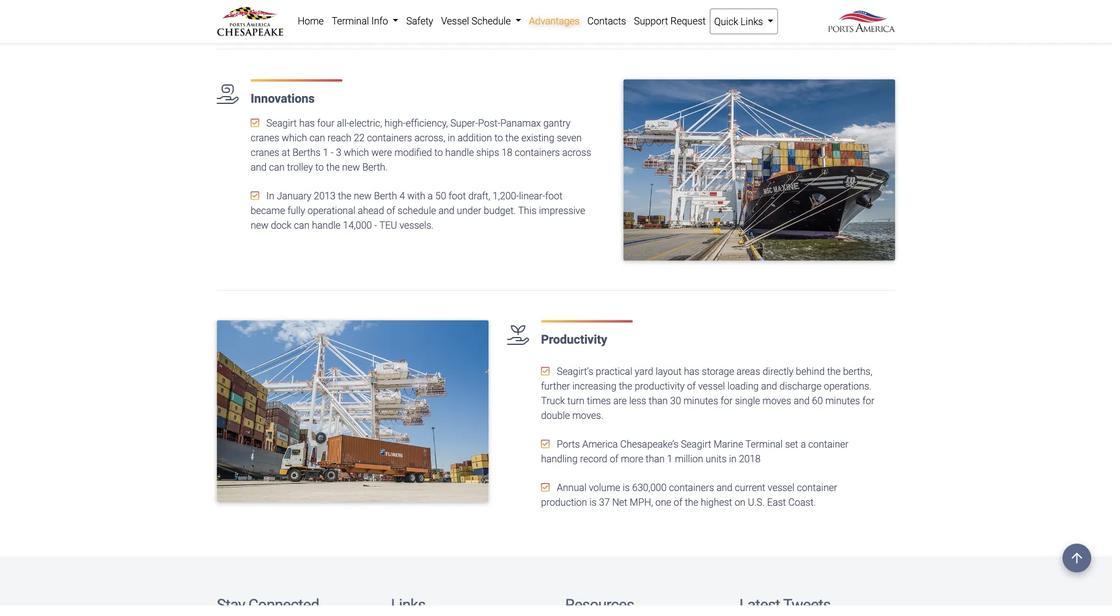 Task type: locate. For each thing, give the bounding box(es) containing it.
0 vertical spatial 1
[[323, 147, 328, 158]]

0 vertical spatial check square image
[[251, 118, 259, 128]]

seagirt's
[[557, 366, 594, 377]]

1 vertical spatial has
[[684, 366, 700, 377]]

0 vertical spatial in
[[448, 132, 455, 144]]

a
[[428, 190, 433, 202], [801, 439, 806, 450]]

0 horizontal spatial to
[[315, 161, 324, 173]]

2 horizontal spatial to
[[495, 132, 503, 144]]

across,
[[415, 132, 445, 144]]

of right one
[[674, 497, 683, 508]]

1 vertical spatial in
[[729, 453, 737, 465]]

handle
[[445, 147, 474, 158], [312, 219, 341, 231]]

in inside ports america chesapeake's seagirt marine terminal set a container handling record of more than 1 million units in 2018
[[729, 453, 737, 465]]

1 left 3
[[323, 147, 328, 158]]

0 vertical spatial terminal
[[332, 15, 369, 27]]

which down 22
[[344, 147, 369, 158]]

container up coast.
[[797, 482, 837, 494]]

coast.
[[789, 497, 816, 508]]

handle down addition
[[445, 147, 474, 158]]

check square image left in
[[251, 191, 259, 201]]

22
[[354, 132, 365, 144]]

1 vertical spatial handle
[[312, 219, 341, 231]]

quick
[[714, 16, 738, 27]]

is
[[623, 482, 630, 494], [590, 497, 597, 508]]

to right the trolley
[[315, 161, 324, 173]]

1 vertical spatial check square image
[[541, 483, 550, 492]]

in
[[448, 132, 455, 144], [729, 453, 737, 465]]

0 horizontal spatial seagirt
[[267, 117, 297, 129]]

and up the moves
[[761, 380, 777, 392]]

which up at
[[282, 132, 307, 144]]

2 horizontal spatial containers
[[669, 482, 714, 494]]

cranes down innovations
[[251, 132, 279, 144]]

and inside annual volume is 630,000 containers and current vessel container production is 37 net mph, one of the highest on u.s. east coast.
[[717, 482, 733, 494]]

practical
[[596, 366, 633, 377]]

1 horizontal spatial seagirt
[[681, 439, 711, 450]]

and up the highest
[[717, 482, 733, 494]]

and down 50
[[439, 205, 455, 216]]

advantages
[[529, 15, 580, 27]]

1 horizontal spatial 1
[[667, 453, 673, 465]]

the left the highest
[[685, 497, 699, 508]]

seagirt up million
[[681, 439, 711, 450]]

the down 3
[[326, 161, 340, 173]]

2 cranes from the top
[[251, 147, 279, 158]]

truck
[[541, 395, 565, 407]]

1 horizontal spatial foot
[[545, 190, 563, 202]]

of inside ports america chesapeake's seagirt marine terminal set a container handling record of more than 1 million units in 2018
[[610, 453, 619, 465]]

vessel down "storage"
[[698, 380, 725, 392]]

container right set
[[808, 439, 849, 450]]

0 horizontal spatial in
[[448, 132, 455, 144]]

1,200-
[[493, 190, 519, 202]]

of inside in january 2013 the new berth 4 with a 50 foot draft, 1,200-linear-foot became fully operational ahead of schedule and under budget. this impressive new dock can handle 14,000 - teu vessels.
[[387, 205, 395, 216]]

than
[[649, 395, 668, 407], [646, 453, 665, 465]]

containers inside annual volume is 630,000 containers and current vessel container production is 37 net mph, one of the highest on u.s. east coast.
[[669, 482, 714, 494]]

1 foot from the left
[[449, 190, 466, 202]]

vessel schedule
[[441, 15, 513, 27]]

container
[[808, 439, 849, 450], [797, 482, 837, 494]]

foot up impressive
[[545, 190, 563, 202]]

1 horizontal spatial for
[[863, 395, 875, 407]]

1
[[323, 147, 328, 158], [667, 453, 673, 465]]

0 vertical spatial check square image
[[251, 191, 259, 201]]

1 vertical spatial -
[[374, 219, 377, 231]]

is up net
[[623, 482, 630, 494]]

addition
[[458, 132, 492, 144]]

1 horizontal spatial vessel
[[768, 482, 795, 494]]

1 vertical spatial vessel
[[768, 482, 795, 494]]

- left teu
[[374, 219, 377, 231]]

one
[[656, 497, 672, 508]]

0 vertical spatial which
[[282, 132, 307, 144]]

3
[[336, 147, 341, 158]]

0 vertical spatial has
[[299, 117, 315, 129]]

0 vertical spatial than
[[649, 395, 668, 407]]

to down "across,"
[[434, 147, 443, 158]]

0 vertical spatial new
[[342, 161, 360, 173]]

schedule
[[472, 15, 511, 27]]

new left berth.
[[342, 161, 360, 173]]

go to top image
[[1063, 544, 1092, 572]]

0 horizontal spatial handle
[[312, 219, 341, 231]]

set
[[785, 439, 798, 450]]

super-
[[450, 117, 478, 129]]

of up teu
[[387, 205, 395, 216]]

post-
[[478, 117, 501, 129]]

0 horizontal spatial check square image
[[251, 118, 259, 128]]

than down productivity
[[649, 395, 668, 407]]

0 vertical spatial is
[[623, 482, 630, 494]]

1 vertical spatial container
[[797, 482, 837, 494]]

berths
[[293, 147, 321, 158]]

0 horizontal spatial containers
[[367, 132, 412, 144]]

container inside ports america chesapeake's seagirt marine terminal set a container handling record of more than 1 million units in 2018
[[808, 439, 849, 450]]

quick links
[[714, 16, 766, 27]]

in down super-
[[448, 132, 455, 144]]

cranes left at
[[251, 147, 279, 158]]

0 vertical spatial seagirt
[[267, 117, 297, 129]]

vessel
[[698, 380, 725, 392], [768, 482, 795, 494]]

1 horizontal spatial minutes
[[825, 395, 860, 407]]

container for ports america chesapeake's seagirt marine terminal set a container handling record of more than 1 million units in 2018
[[808, 439, 849, 450]]

containers down existing
[[515, 147, 560, 158]]

0 horizontal spatial vessel
[[698, 380, 725, 392]]

4
[[400, 190, 405, 202]]

1 horizontal spatial a
[[801, 439, 806, 450]]

check square image for annual volume is 630,000 containers and current vessel container production is 37 net mph, one of the highest on u.s. east coast.
[[541, 483, 550, 492]]

a inside in january 2013 the new berth 4 with a 50 foot draft, 1,200-linear-foot became fully operational ahead of schedule and under budget. this impressive new dock can handle 14,000 - teu vessels.
[[428, 190, 433, 202]]

0 horizontal spatial 1
[[323, 147, 328, 158]]

the up are
[[619, 380, 633, 392]]

a left 50
[[428, 190, 433, 202]]

1 vertical spatial containers
[[515, 147, 560, 158]]

directly
[[763, 366, 794, 377]]

contacts link
[[584, 9, 630, 33]]

630,000
[[632, 482, 667, 494]]

container inside annual volume is 630,000 containers and current vessel container production is 37 net mph, one of the highest on u.s. east coast.
[[797, 482, 837, 494]]

of
[[387, 205, 395, 216], [687, 380, 696, 392], [610, 453, 619, 465], [674, 497, 683, 508]]

1 vertical spatial to
[[434, 147, 443, 158]]

1 horizontal spatial containers
[[515, 147, 560, 158]]

new up ahead at the left top of page
[[354, 190, 372, 202]]

record
[[580, 453, 608, 465]]

can down at
[[269, 161, 285, 173]]

layout
[[656, 366, 682, 377]]

1 vertical spatial which
[[344, 147, 369, 158]]

1 horizontal spatial is
[[623, 482, 630, 494]]

of left more
[[610, 453, 619, 465]]

and inside in january 2013 the new berth 4 with a 50 foot draft, 1,200-linear-foot became fully operational ahead of schedule and under budget. this impressive new dock can handle 14,000 - teu vessels.
[[439, 205, 455, 216]]

check square image up 'further'
[[541, 366, 550, 376]]

1 vertical spatial than
[[646, 453, 665, 465]]

to
[[495, 132, 503, 144], [434, 147, 443, 158], [315, 161, 324, 173]]

and
[[251, 161, 267, 173], [439, 205, 455, 216], [761, 380, 777, 392], [794, 395, 810, 407], [717, 482, 733, 494]]

2 vertical spatial new
[[251, 219, 268, 231]]

in inside seagirt has four all-electric, high-efficiency, super-post-panamax gantry cranes which can reach 22 containers across, in addition to the existing seven cranes at berths 1 - 3 which were modified to handle ships 18 containers across and can trolley to the new berth.
[[448, 132, 455, 144]]

minutes right 30
[[684, 395, 718, 407]]

foot right 50
[[449, 190, 466, 202]]

seagirt down innovations
[[267, 117, 297, 129]]

1 vertical spatial is
[[590, 497, 597, 508]]

times
[[587, 395, 611, 407]]

a right set
[[801, 439, 806, 450]]

- inside seagirt has four all-electric, high-efficiency, super-post-panamax gantry cranes which can reach 22 containers across, in addition to the existing seven cranes at berths 1 - 3 which were modified to handle ships 18 containers across and can trolley to the new berth.
[[331, 147, 334, 158]]

2 vertical spatial to
[[315, 161, 324, 173]]

has left four
[[299, 117, 315, 129]]

0 vertical spatial -
[[331, 147, 334, 158]]

turn
[[568, 395, 585, 407]]

0 horizontal spatial foot
[[449, 190, 466, 202]]

1 vertical spatial new
[[354, 190, 372, 202]]

moves
[[763, 395, 791, 407]]

safety
[[406, 15, 433, 27]]

has inside seagirt has four all-electric, high-efficiency, super-post-panamax gantry cranes which can reach 22 containers across, in addition to the existing seven cranes at berths 1 - 3 which were modified to handle ships 18 containers across and can trolley to the new berth.
[[299, 117, 315, 129]]

single
[[735, 395, 760, 407]]

0 horizontal spatial -
[[331, 147, 334, 158]]

than down chesapeake's
[[646, 453, 665, 465]]

0 horizontal spatial terminal
[[332, 15, 369, 27]]

new down the became
[[251, 219, 268, 231]]

the
[[505, 132, 519, 144], [326, 161, 340, 173], [338, 190, 352, 202], [827, 366, 841, 377], [619, 380, 633, 392], [685, 497, 699, 508]]

1 vertical spatial seagirt
[[681, 439, 711, 450]]

check square image
[[251, 118, 259, 128], [541, 483, 550, 492]]

terminal inside ports america chesapeake's seagirt marine terminal set a container handling record of more than 1 million units in 2018
[[746, 439, 783, 450]]

volume
[[589, 482, 620, 494]]

2 vertical spatial containers
[[669, 482, 714, 494]]

containers down the high-
[[367, 132, 412, 144]]

check square image down innovations
[[251, 118, 259, 128]]

vessel schedule link
[[437, 9, 525, 33]]

new
[[342, 161, 360, 173], [354, 190, 372, 202], [251, 219, 268, 231]]

modified
[[395, 147, 432, 158]]

check square image up 'handling'
[[541, 439, 550, 449]]

0 vertical spatial cranes
[[251, 132, 279, 144]]

check square image for innovations
[[251, 191, 259, 201]]

for left single on the bottom right of the page
[[721, 395, 733, 407]]

1 horizontal spatial in
[[729, 453, 737, 465]]

0 horizontal spatial which
[[282, 132, 307, 144]]

1 horizontal spatial handle
[[445, 147, 474, 158]]

for down operations.
[[863, 395, 875, 407]]

can down four
[[310, 132, 325, 144]]

are
[[613, 395, 627, 407]]

1 horizontal spatial has
[[684, 366, 700, 377]]

cranes
[[251, 132, 279, 144], [251, 147, 279, 158]]

has
[[299, 117, 315, 129], [684, 366, 700, 377]]

0 vertical spatial handle
[[445, 147, 474, 158]]

on
[[735, 497, 746, 508]]

handle down operational
[[312, 219, 341, 231]]

2 for from the left
[[863, 395, 875, 407]]

1 vertical spatial cranes
[[251, 147, 279, 158]]

the inside annual volume is 630,000 containers and current vessel container production is 37 net mph, one of the highest on u.s. east coast.
[[685, 497, 699, 508]]

of inside seagirt's practical yard layout has storage areas directly behind the berths, further increasing the productivity of vessel loading and discharge                                 operations. truck turn times are less than 30 minutes for single moves and 60 minutes for double moves.
[[687, 380, 696, 392]]

and up in
[[251, 161, 267, 173]]

east
[[767, 497, 786, 508]]

0 horizontal spatial for
[[721, 395, 733, 407]]

can down "fully"
[[294, 219, 310, 231]]

containers down million
[[669, 482, 714, 494]]

of right productivity
[[687, 380, 696, 392]]

advantages link
[[525, 9, 584, 33]]

terminal up 2018
[[746, 439, 783, 450]]

minutes down operations.
[[825, 395, 860, 407]]

1 left million
[[667, 453, 673, 465]]

america
[[582, 439, 618, 450]]

1 vertical spatial terminal
[[746, 439, 783, 450]]

1 horizontal spatial check square image
[[541, 483, 550, 492]]

the up operational
[[338, 190, 352, 202]]

1 horizontal spatial terminal
[[746, 439, 783, 450]]

terminal info
[[332, 15, 391, 27]]

1 vertical spatial 1
[[667, 453, 673, 465]]

1 horizontal spatial -
[[374, 219, 377, 231]]

check square image up production
[[541, 483, 550, 492]]

- left 3
[[331, 147, 334, 158]]

foot
[[449, 190, 466, 202], [545, 190, 563, 202]]

at
[[282, 147, 290, 158]]

to up 18
[[495, 132, 503, 144]]

moves.
[[572, 410, 604, 421]]

ships
[[476, 147, 499, 158]]

terminal left info
[[332, 15, 369, 27]]

home link
[[294, 9, 328, 33]]

1 vertical spatial a
[[801, 439, 806, 450]]

2 vertical spatial can
[[294, 219, 310, 231]]

0 horizontal spatial is
[[590, 497, 597, 508]]

schedule
[[398, 205, 436, 216]]

0 horizontal spatial a
[[428, 190, 433, 202]]

for
[[721, 395, 733, 407], [863, 395, 875, 407]]

is left 37
[[590, 497, 597, 508]]

0 vertical spatial a
[[428, 190, 433, 202]]

in
[[267, 190, 274, 202]]

the up operations.
[[827, 366, 841, 377]]

has right layout
[[684, 366, 700, 377]]

check square image
[[251, 191, 259, 201], [541, 366, 550, 376], [541, 439, 550, 449]]

trolley
[[287, 161, 313, 173]]

1 horizontal spatial to
[[434, 147, 443, 158]]

0 horizontal spatial minutes
[[684, 395, 718, 407]]

quick links link
[[710, 9, 778, 34]]

in down marine
[[729, 453, 737, 465]]

0 vertical spatial container
[[808, 439, 849, 450]]

0 horizontal spatial has
[[299, 117, 315, 129]]

2 vertical spatial check square image
[[541, 439, 550, 449]]

0 vertical spatial vessel
[[698, 380, 725, 392]]

vessel up east
[[768, 482, 795, 494]]



Task type: vqa. For each thing, say whether or not it's contained in the screenshot.
moves.
yes



Task type: describe. For each thing, give the bounding box(es) containing it.
more
[[621, 453, 643, 465]]

in january 2013 the new berth 4 with a 50 foot draft, 1,200-linear-foot became fully operational ahead of schedule and under budget. this impressive new dock can handle 14,000 - teu vessels.
[[251, 190, 585, 231]]

draft,
[[468, 190, 490, 202]]

37
[[599, 497, 610, 508]]

contacts
[[588, 15, 626, 27]]

request
[[671, 15, 706, 27]]

check square image for seagirt has four all-electric, high-efficiency, super-post-panamax gantry cranes which can reach 22 containers across, in addition to the existing seven cranes at berths 1 - 3 which were modified to handle ships 18 containers across and can trolley to the new berth.
[[251, 118, 259, 128]]

60
[[812, 395, 823, 407]]

budget.
[[484, 205, 516, 216]]

further
[[541, 380, 570, 392]]

increasing
[[573, 380, 617, 392]]

seagirt inside seagirt has four all-electric, high-efficiency, super-post-panamax gantry cranes which can reach 22 containers across, in addition to the existing seven cranes at berths 1 - 3 which were modified to handle ships 18 containers across and can trolley to the new berth.
[[267, 117, 297, 129]]

handle inside seagirt has four all-electric, high-efficiency, super-post-panamax gantry cranes which can reach 22 containers across, in addition to the existing seven cranes at berths 1 - 3 which were modified to handle ships 18 containers across and can trolley to the new berth.
[[445, 147, 474, 158]]

0 vertical spatial to
[[495, 132, 503, 144]]

than inside seagirt's practical yard layout has storage areas directly behind the berths, further increasing the productivity of vessel loading and discharge                                 operations. truck turn times are less than 30 minutes for single moves and 60 minutes for double moves.
[[649, 395, 668, 407]]

were
[[372, 147, 392, 158]]

seagirt inside ports america chesapeake's seagirt marine terminal set a container handling record of more than 1 million units in 2018
[[681, 439, 711, 450]]

yard
[[635, 366, 653, 377]]

productivity image
[[217, 320, 489, 502]]

all-
[[337, 117, 349, 129]]

links
[[741, 16, 763, 27]]

1 vertical spatial can
[[269, 161, 285, 173]]

1 inside ports america chesapeake's seagirt marine terminal set a container handling record of more than 1 million units in 2018
[[667, 453, 673, 465]]

storage
[[702, 366, 734, 377]]

of inside annual volume is 630,000 containers and current vessel container production is 37 net mph, one of the highest on u.s. east coast.
[[674, 497, 683, 508]]

double
[[541, 410, 570, 421]]

18
[[502, 147, 513, 158]]

50
[[435, 190, 446, 202]]

less
[[629, 395, 646, 407]]

2018
[[739, 453, 761, 465]]

support
[[634, 15, 668, 27]]

million
[[675, 453, 703, 465]]

efficiency,
[[406, 117, 448, 129]]

container for annual volume is 630,000 containers and current vessel container production is 37 net mph, one of the highest on u.s. east coast.
[[797, 482, 837, 494]]

the inside in january 2013 the new berth 4 with a 50 foot draft, 1,200-linear-foot became fully operational ahead of schedule and under budget. this impressive new dock can handle 14,000 - teu vessels.
[[338, 190, 352, 202]]

ports
[[557, 439, 580, 450]]

annual
[[557, 482, 587, 494]]

electric,
[[349, 117, 382, 129]]

and inside seagirt has four all-electric, high-efficiency, super-post-panamax gantry cranes which can reach 22 containers across, in addition to the existing seven cranes at berths 1 - 3 which were modified to handle ships 18 containers across and can trolley to the new berth.
[[251, 161, 267, 173]]

info
[[371, 15, 388, 27]]

berth
[[374, 190, 397, 202]]

new inside seagirt has four all-electric, high-efficiency, super-post-panamax gantry cranes which can reach 22 containers across, in addition to the existing seven cranes at berths 1 - 3 which were modified to handle ships 18 containers across and can trolley to the new berth.
[[342, 161, 360, 173]]

1 minutes from the left
[[684, 395, 718, 407]]

ahead
[[358, 205, 384, 216]]

0 vertical spatial can
[[310, 132, 325, 144]]

units
[[706, 453, 727, 465]]

and down the discharge
[[794, 395, 810, 407]]

seven
[[557, 132, 582, 144]]

terminal info link
[[328, 9, 402, 33]]

with
[[407, 190, 425, 202]]

- inside in january 2013 the new berth 4 with a 50 foot draft, 1,200-linear-foot became fully operational ahead of schedule and under budget. this impressive new dock can handle 14,000 - teu vessels.
[[374, 219, 377, 231]]

net
[[612, 497, 628, 508]]

a inside ports america chesapeake's seagirt marine terminal set a container handling record of more than 1 million units in 2018
[[801, 439, 806, 450]]

annual volume is 630,000 containers and current vessel container production is 37 net mph, one of the highest on u.s. east coast.
[[541, 482, 837, 508]]

operational
[[308, 205, 355, 216]]

2 foot from the left
[[545, 190, 563, 202]]

30
[[670, 395, 681, 407]]

chesapeake's
[[620, 439, 679, 450]]

1 cranes from the top
[[251, 132, 279, 144]]

this
[[518, 205, 537, 216]]

berths,
[[843, 366, 873, 377]]

has inside seagirt's practical yard layout has storage areas directly behind the berths, further increasing the productivity of vessel loading and discharge                                 operations. truck turn times are less than 30 minutes for single moves and 60 minutes for double moves.
[[684, 366, 700, 377]]

linear-
[[519, 190, 545, 202]]

0 vertical spatial containers
[[367, 132, 412, 144]]

gantry
[[543, 117, 571, 129]]

current
[[735, 482, 766, 494]]

seagirt's practical yard layout has storage areas directly behind the berths, further increasing the productivity of vessel loading and discharge                                 operations. truck turn times are less than 30 minutes for single moves and 60 minutes for double moves.
[[541, 366, 875, 421]]

seagirt has four all-electric, high-efficiency, super-post-panamax gantry cranes which can reach 22 containers across, in addition to the existing seven cranes at berths 1 - 3 which were modified to handle ships 18 containers across and can trolley to the new berth.
[[251, 117, 591, 173]]

vessels.
[[400, 219, 434, 231]]

berth.
[[362, 161, 388, 173]]

1 vertical spatial check square image
[[541, 366, 550, 376]]

2013
[[314, 190, 336, 202]]

innovations image
[[623, 79, 896, 261]]

areas
[[737, 366, 760, 377]]

impressive
[[539, 205, 585, 216]]

1 for from the left
[[721, 395, 733, 407]]

highest
[[701, 497, 732, 508]]

discharge
[[780, 380, 822, 392]]

ports america chesapeake's seagirt marine terminal set a container handling record of more than 1 million units in 2018
[[541, 439, 849, 465]]

1 inside seagirt has four all-electric, high-efficiency, super-post-panamax gantry cranes which can reach 22 containers across, in addition to the existing seven cranes at berths 1 - 3 which were modified to handle ships 18 containers across and can trolley to the new berth.
[[323, 147, 328, 158]]

panamax
[[501, 117, 541, 129]]

1 horizontal spatial which
[[344, 147, 369, 158]]

productivity
[[541, 332, 607, 347]]

support request link
[[630, 9, 710, 33]]

safety link
[[402, 9, 437, 33]]

reach
[[328, 132, 351, 144]]

dock
[[271, 219, 292, 231]]

14,000
[[343, 219, 372, 231]]

than inside ports america chesapeake's seagirt marine terminal set a container handling record of more than 1 million units in 2018
[[646, 453, 665, 465]]

marine
[[714, 439, 743, 450]]

can inside in january 2013 the new berth 4 with a 50 foot draft, 1,200-linear-foot became fully operational ahead of schedule and under budget. this impressive new dock can handle 14,000 - teu vessels.
[[294, 219, 310, 231]]

fully
[[288, 205, 305, 216]]

production
[[541, 497, 587, 508]]

under
[[457, 205, 482, 216]]

four
[[317, 117, 335, 129]]

high-
[[385, 117, 406, 129]]

mph,
[[630, 497, 653, 508]]

handling
[[541, 453, 578, 465]]

vessel inside seagirt's practical yard layout has storage areas directly behind the berths, further increasing the productivity of vessel loading and discharge                                 operations. truck turn times are less than 30 minutes for single moves and 60 minutes for double moves.
[[698, 380, 725, 392]]

across
[[562, 147, 591, 158]]

handle inside in january 2013 the new berth 4 with a 50 foot draft, 1,200-linear-foot became fully operational ahead of schedule and under budget. this impressive new dock can handle 14,000 - teu vessels.
[[312, 219, 341, 231]]

operations.
[[824, 380, 872, 392]]

loading
[[728, 380, 759, 392]]

vessel inside annual volume is 630,000 containers and current vessel container production is 37 net mph, one of the highest on u.s. east coast.
[[768, 482, 795, 494]]

check square image for productivity
[[541, 439, 550, 449]]

2 minutes from the left
[[825, 395, 860, 407]]

existing
[[521, 132, 555, 144]]

productivity
[[635, 380, 685, 392]]

the up 18
[[505, 132, 519, 144]]



